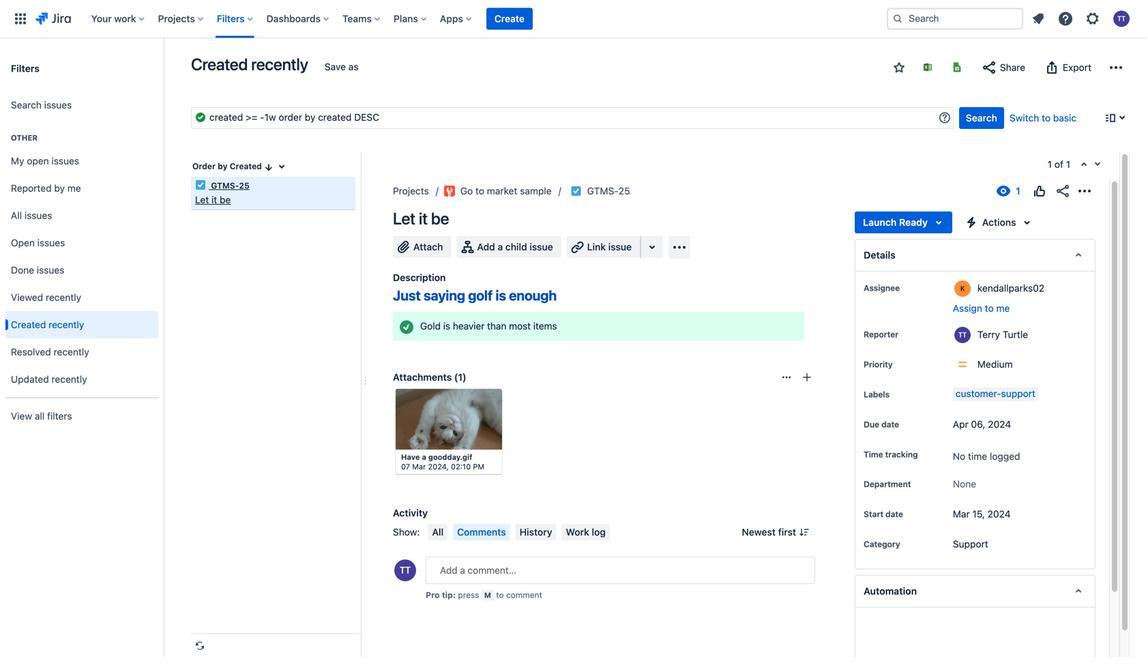 Task type: vqa. For each thing, say whether or not it's contained in the screenshot.
bottom me
yes



Task type: describe. For each thing, give the bounding box(es) containing it.
2 issue from the left
[[608, 241, 632, 252]]

done issues
[[11, 264, 64, 276]]

dashboards button
[[262, 8, 334, 30]]

search issues
[[11, 99, 72, 111]]

turtle
[[1003, 329, 1028, 340]]

mar 15, 2024
[[953, 508, 1011, 519]]

labels
[[864, 390, 890, 399]]

add attachment image
[[802, 372, 813, 383]]

date for apr 06, 2024
[[882, 420, 899, 429]]

search issues link
[[5, 91, 158, 119]]

0 horizontal spatial 25
[[239, 181, 250, 190]]

open issues
[[11, 237, 65, 248]]

sample
[[520, 185, 552, 196]]

launch ready
[[863, 217, 928, 228]]

just
[[393, 287, 421, 303]]

created recently inside other group
[[11, 319, 84, 330]]

customer-support
[[956, 388, 1036, 399]]

gtms-25 link
[[587, 183, 630, 199]]

ready
[[899, 217, 928, 228]]

1 vertical spatial created
[[230, 161, 262, 171]]

your work button
[[87, 8, 150, 30]]

resolved recently
[[11, 346, 89, 358]]

date for mar 15, 2024
[[886, 509, 903, 519]]

than
[[487, 320, 506, 332]]

me for reported by me
[[67, 183, 81, 194]]

vote options: no one has voted for this issue yet. image
[[1032, 183, 1048, 199]]

0 vertical spatial is
[[496, 287, 506, 303]]

terry
[[978, 329, 1000, 340]]

work log button
[[562, 524, 610, 540]]

recently for created recently link
[[49, 319, 84, 330]]

all
[[35, 410, 45, 422]]

reported
[[11, 183, 52, 194]]

all for all issues
[[11, 210, 22, 221]]

saying
[[424, 287, 465, 303]]

0 horizontal spatial let
[[195, 194, 209, 205]]

small image
[[894, 62, 905, 73]]

heavier
[[453, 320, 485, 332]]

gold
[[420, 320, 441, 332]]

view all filters link
[[5, 403, 158, 430]]

viewed
[[11, 292, 43, 303]]

Add a comment… field
[[426, 557, 815, 584]]

press
[[458, 590, 479, 600]]

copy link to issue image
[[627, 185, 638, 196]]

delete image
[[480, 395, 496, 411]]

reported by me link
[[5, 175, 158, 202]]

1 horizontal spatial gtms-
[[587, 185, 619, 196]]

apr
[[953, 419, 969, 430]]

most
[[509, 320, 531, 332]]

issues for search issues
[[44, 99, 72, 111]]

1 vertical spatial filters
[[11, 63, 39, 74]]

recently for resolved recently link
[[54, 346, 89, 358]]

attachments (1)
[[393, 371, 466, 383]]

open
[[11, 237, 35, 248]]

link
[[587, 241, 606, 252]]

go
[[460, 185, 473, 196]]

my open issues link
[[5, 147, 158, 175]]

panel success image
[[398, 319, 415, 335]]

share link
[[974, 57, 1032, 78]]

view
[[11, 410, 32, 422]]

history
[[520, 526, 552, 538]]

0 horizontal spatial gtms-
[[211, 181, 239, 190]]

comments button
[[453, 524, 510, 540]]

log
[[592, 526, 606, 538]]

view all filters
[[11, 410, 72, 422]]

search for search issues
[[11, 99, 42, 111]]

tracking
[[885, 450, 918, 459]]

resolved recently link
[[5, 338, 158, 366]]

more information about this user image
[[954, 327, 971, 343]]

more information about this user image
[[954, 280, 971, 297]]

create button
[[486, 8, 533, 30]]

1 horizontal spatial task image
[[571, 186, 582, 196]]

description
[[393, 272, 446, 283]]

search image
[[892, 13, 903, 24]]

newest
[[742, 526, 776, 538]]

start date
[[864, 509, 903, 519]]

time
[[968, 451, 987, 462]]

a
[[498, 241, 503, 252]]

small image
[[263, 162, 274, 173]]

projects for projects link
[[393, 185, 429, 196]]

1 issue from the left
[[530, 241, 553, 252]]

to right m
[[496, 590, 504, 600]]

dashboards
[[266, 13, 321, 24]]

actions
[[982, 217, 1016, 228]]

created inside other group
[[11, 319, 46, 330]]

pro tip: press m to comment
[[426, 590, 542, 600]]

open in google sheets image
[[952, 62, 963, 73]]

newest first
[[742, 526, 796, 538]]

newest first button
[[734, 524, 815, 540]]

switch
[[1010, 112, 1039, 123]]

1 vertical spatial be
[[431, 209, 449, 228]]

add app image
[[671, 239, 688, 256]]

time tracking pin to top. only you can see pinned fields. image
[[921, 449, 932, 460]]

attach button
[[393, 236, 451, 258]]

0 horizontal spatial task image
[[195, 179, 206, 190]]

assign to me
[[953, 303, 1010, 314]]

notifications image
[[1030, 11, 1047, 27]]

your
[[91, 13, 112, 24]]

apr 06, 2024
[[953, 419, 1011, 430]]

banner containing your work
[[0, 0, 1146, 38]]

link web pages and more image
[[644, 239, 660, 255]]

support
[[1001, 388, 1036, 399]]

first
[[778, 526, 796, 538]]

details element
[[855, 239, 1096, 272]]

order
[[192, 161, 216, 171]]

automation element
[[855, 575, 1096, 607]]

mar
[[953, 508, 970, 519]]

logged
[[990, 451, 1020, 462]]

other heading
[[5, 132, 158, 143]]

order by created link
[[191, 158, 276, 174]]

kendallparks02
[[978, 282, 1045, 294]]

work log
[[566, 526, 606, 538]]

recently down dashboards
[[251, 55, 308, 74]]

your profile and settings image
[[1113, 11, 1130, 27]]

more actions image
[[1110, 59, 1122, 76]]

recently for updated recently "link"
[[52, 374, 87, 385]]

filters
[[47, 410, 72, 422]]

enough
[[509, 287, 557, 303]]

reporter
[[864, 330, 899, 339]]

recently for viewed recently link
[[46, 292, 81, 303]]



Task type: locate. For each thing, give the bounding box(es) containing it.
0 horizontal spatial let it be
[[195, 194, 231, 205]]

switch to basic link
[[1010, 112, 1077, 123]]

attach
[[413, 241, 443, 252]]

save as button
[[318, 56, 365, 78]]

2024 for mar 15, 2024
[[988, 508, 1011, 519]]

link issue
[[587, 241, 632, 252]]

0 vertical spatial date
[[882, 420, 899, 429]]

your work
[[91, 13, 136, 24]]

actions image
[[1077, 183, 1093, 199]]

customer-support link
[[953, 388, 1038, 401]]

gtms-25 down order by created
[[209, 181, 250, 190]]

25 up link issue
[[619, 185, 630, 196]]

history button
[[516, 524, 556, 540]]

gtms- left copy link to issue icon in the top of the page
[[587, 185, 619, 196]]

0 vertical spatial filters
[[217, 13, 245, 24]]

0 vertical spatial created recently
[[191, 55, 308, 74]]

to right 'assign'
[[985, 303, 994, 314]]

it down order at top left
[[212, 194, 217, 205]]

issues right the "open"
[[52, 155, 79, 167]]

work
[[114, 13, 136, 24]]

my
[[11, 155, 24, 167]]

updated recently link
[[5, 366, 158, 393]]

1 vertical spatial let it be
[[393, 209, 449, 228]]

to inside go to market sample link
[[476, 185, 484, 196]]

priority
[[864, 360, 893, 369]]

0 horizontal spatial created recently
[[11, 319, 84, 330]]

1 horizontal spatial me
[[996, 303, 1010, 314]]

1 vertical spatial date
[[886, 509, 903, 519]]

0 vertical spatial let
[[195, 194, 209, 205]]

gtms- down order by created
[[211, 181, 239, 190]]

1 vertical spatial 2024
[[988, 508, 1011, 519]]

search
[[11, 99, 42, 111], [966, 112, 997, 123]]

basic
[[1053, 112, 1077, 123]]

created recently down filters dropdown button
[[191, 55, 308, 74]]

1 horizontal spatial 25
[[619, 185, 630, 196]]

recently down resolved recently link
[[52, 374, 87, 385]]

order by created
[[192, 161, 262, 171]]

0 horizontal spatial search
[[11, 99, 42, 111]]

1 vertical spatial created recently
[[11, 319, 84, 330]]

filters inside dropdown button
[[217, 13, 245, 24]]

0 vertical spatial 2024
[[988, 419, 1011, 430]]

0 horizontal spatial it
[[212, 194, 217, 205]]

0 horizontal spatial 1
[[1048, 159, 1052, 170]]

filters button
[[213, 8, 258, 30]]

my open issues
[[11, 155, 79, 167]]

updated recently
[[11, 374, 87, 385]]

recently down done issues link
[[46, 292, 81, 303]]

activity
[[393, 507, 428, 519]]

switch to basic
[[1010, 112, 1077, 123]]

0 vertical spatial it
[[212, 194, 217, 205]]

search inside "search issues" link
[[11, 99, 42, 111]]

by inside other group
[[54, 183, 65, 194]]

menu bar
[[425, 524, 613, 540]]

issues right open
[[37, 237, 65, 248]]

other
[[11, 133, 38, 142]]

by right order at top left
[[218, 161, 228, 171]]

let down order at top left
[[195, 194, 209, 205]]

items
[[533, 320, 557, 332]]

other group
[[5, 119, 158, 397]]

0 vertical spatial created
[[191, 55, 248, 74]]

1 horizontal spatial is
[[496, 287, 506, 303]]

1 horizontal spatial projects
[[393, 185, 429, 196]]

search for search
[[966, 112, 997, 123]]

department
[[864, 479, 911, 489]]

be down order by created
[[220, 194, 231, 205]]

0 vertical spatial search
[[11, 99, 42, 111]]

2024 right "06,"
[[988, 419, 1011, 430]]

issues for all issues
[[24, 210, 52, 221]]

is
[[496, 287, 506, 303], [443, 320, 450, 332]]

by for reported
[[54, 183, 65, 194]]

go to market sample image
[[444, 186, 455, 196]]

task image left the gtms-25 link
[[571, 186, 582, 196]]

let it be up attach button
[[393, 209, 449, 228]]

projects link
[[393, 183, 429, 199]]

issues up viewed recently
[[37, 264, 64, 276]]

launch ready button
[[855, 212, 952, 233]]

open
[[27, 155, 49, 167]]

to
[[1042, 112, 1051, 123], [476, 185, 484, 196], [985, 303, 994, 314], [496, 590, 504, 600]]

save
[[325, 61, 346, 72]]

1 vertical spatial is
[[443, 320, 450, 332]]

date
[[882, 420, 899, 429], [886, 509, 903, 519]]

issues for open issues
[[37, 237, 65, 248]]

recently down created recently link
[[54, 346, 89, 358]]

me down my open issues link
[[67, 183, 81, 194]]

tip:
[[442, 590, 456, 600]]

1 vertical spatial search
[[966, 112, 997, 123]]

by for order
[[218, 161, 228, 171]]

let down projects link
[[393, 209, 415, 228]]

2 1 from the left
[[1066, 159, 1070, 170]]

is right gold
[[443, 320, 450, 332]]

1 right of
[[1066, 159, 1070, 170]]

golf
[[468, 287, 493, 303]]

1 vertical spatial let
[[393, 209, 415, 228]]

search up other
[[11, 99, 42, 111]]

projects up the sidebar navigation image
[[158, 13, 195, 24]]

open in microsoft excel image
[[922, 62, 933, 73]]

due
[[864, 420, 879, 429]]

2024 right 15,
[[988, 508, 1011, 519]]

0 vertical spatial all
[[11, 210, 22, 221]]

1 horizontal spatial 1
[[1066, 159, 1070, 170]]

0 horizontal spatial is
[[443, 320, 450, 332]]

apps
[[440, 13, 463, 24]]

search button
[[959, 107, 1004, 129]]

0 horizontal spatial be
[[220, 194, 231, 205]]

0 horizontal spatial projects
[[158, 13, 195, 24]]

details
[[864, 249, 896, 261]]

1 horizontal spatial let it be
[[393, 209, 449, 228]]

no time logged
[[953, 451, 1020, 462]]

1 vertical spatial it
[[419, 209, 428, 228]]

pro
[[426, 590, 440, 600]]

medium
[[978, 359, 1013, 370]]

created left small image
[[230, 161, 262, 171]]

done issues link
[[5, 257, 158, 284]]

2024
[[988, 419, 1011, 430], [988, 508, 1011, 519]]

me down kendallparks02
[[996, 303, 1010, 314]]

primary element
[[8, 0, 876, 38]]

be down go to market sample image
[[431, 209, 449, 228]]

all inside other group
[[11, 210, 22, 221]]

gtms-25
[[209, 181, 250, 190], [587, 185, 630, 196]]

is right golf
[[496, 287, 506, 303]]

date right start at the bottom right
[[886, 509, 903, 519]]

time tracking
[[864, 450, 918, 459]]

0 horizontal spatial gtms-25
[[209, 181, 250, 190]]

search inside search button
[[966, 112, 997, 123]]

0 horizontal spatial all
[[11, 210, 22, 221]]

0 horizontal spatial by
[[54, 183, 65, 194]]

issues for done issues
[[37, 264, 64, 276]]

it
[[212, 194, 217, 205], [419, 209, 428, 228]]

created recently
[[191, 55, 308, 74], [11, 319, 84, 330]]

assignee
[[864, 283, 900, 293]]

created down filters dropdown button
[[191, 55, 248, 74]]

add
[[477, 241, 495, 252]]

issue right child
[[530, 241, 553, 252]]

15,
[[973, 508, 985, 519]]

plans button
[[390, 8, 432, 30]]

created recently down viewed recently
[[11, 319, 84, 330]]

1 vertical spatial all
[[432, 526, 444, 538]]

export button
[[1037, 57, 1098, 78]]

assign to me button
[[953, 302, 1081, 315]]

1 horizontal spatial filters
[[217, 13, 245, 24]]

all inside button
[[432, 526, 444, 538]]

0 horizontal spatial issue
[[530, 241, 553, 252]]

due date
[[864, 420, 899, 429]]

task image down order at top left
[[195, 179, 206, 190]]

banner
[[0, 0, 1146, 38]]

download image
[[456, 395, 473, 411]]

let it be
[[195, 194, 231, 205], [393, 209, 449, 228]]

let it be down order at top left
[[195, 194, 231, 205]]

1 horizontal spatial it
[[419, 209, 428, 228]]

1 horizontal spatial search
[[966, 112, 997, 123]]

of
[[1055, 159, 1064, 170]]

as
[[348, 61, 358, 72]]

1 vertical spatial by
[[54, 183, 65, 194]]

me inside button
[[996, 303, 1010, 314]]

1 horizontal spatial created recently
[[191, 55, 308, 74]]

0 vertical spatial projects
[[158, 13, 195, 24]]

to for switch
[[1042, 112, 1051, 123]]

help image
[[1058, 11, 1074, 27]]

by
[[218, 161, 228, 171], [54, 183, 65, 194]]

issues up the other heading
[[44, 99, 72, 111]]

appswitcher icon image
[[12, 11, 29, 27]]

me inside other group
[[67, 183, 81, 194]]

2 vertical spatial created
[[11, 319, 46, 330]]

task image
[[195, 179, 206, 190], [571, 186, 582, 196]]

all issues link
[[5, 202, 158, 229]]

not available - this is the first issue image
[[1079, 160, 1090, 171]]

projects for the "projects" dropdown button
[[158, 13, 195, 24]]

Search field
[[887, 8, 1023, 30]]

1 left of
[[1048, 159, 1052, 170]]

all for all
[[432, 526, 444, 538]]

filters up search issues
[[11, 63, 39, 74]]

projects button
[[154, 8, 209, 30]]

sidebar navigation image
[[149, 55, 179, 82]]

None text field
[[191, 107, 954, 129]]

to inside assign to me button
[[985, 303, 994, 314]]

search left switch
[[966, 112, 997, 123]]

1 horizontal spatial let
[[393, 209, 415, 228]]

0 vertical spatial me
[[67, 183, 81, 194]]

launch
[[863, 217, 897, 228]]

1 horizontal spatial be
[[431, 209, 449, 228]]

issues up open issues
[[24, 210, 52, 221]]

save as
[[325, 61, 358, 72]]

not available - this is the last issue image
[[1092, 159, 1103, 170]]

it up attach button
[[419, 209, 428, 228]]

recently inside "link"
[[52, 374, 87, 385]]

to for assign
[[985, 303, 994, 314]]

1 horizontal spatial by
[[218, 161, 228, 171]]

0 horizontal spatial me
[[67, 183, 81, 194]]

all up open
[[11, 210, 22, 221]]

1 vertical spatial projects
[[393, 185, 429, 196]]

be
[[220, 194, 231, 205], [431, 209, 449, 228]]

share
[[1000, 62, 1025, 73]]

open issues link
[[5, 229, 158, 257]]

all right the show:
[[432, 526, 444, 538]]

1 1 from the left
[[1048, 159, 1052, 170]]

filters
[[217, 13, 245, 24], [11, 63, 39, 74]]

settings image
[[1085, 11, 1101, 27]]

viewed recently link
[[5, 284, 158, 311]]

1
[[1048, 159, 1052, 170], [1066, 159, 1070, 170]]

0 vertical spatial let it be
[[195, 194, 231, 205]]

by right the reported
[[54, 183, 65, 194]]

created down viewed
[[11, 319, 46, 330]]

menu bar containing all
[[425, 524, 613, 540]]

to for go
[[476, 185, 484, 196]]

recently down viewed recently link
[[49, 319, 84, 330]]

1 horizontal spatial issue
[[608, 241, 632, 252]]

teams button
[[338, 8, 385, 30]]

jira image
[[35, 11, 71, 27], [35, 11, 71, 27]]

go to market sample
[[460, 185, 552, 196]]

0 vertical spatial be
[[220, 194, 231, 205]]

1 vertical spatial me
[[996, 303, 1010, 314]]

filters right the "projects" dropdown button
[[217, 13, 245, 24]]

teams
[[342, 13, 372, 24]]

0 vertical spatial by
[[218, 161, 228, 171]]

assign
[[953, 303, 982, 314]]

projects inside dropdown button
[[158, 13, 195, 24]]

06,
[[971, 419, 985, 430]]

comments
[[457, 526, 506, 538]]

gtms-25 up link issue
[[587, 185, 630, 196]]

projects left go to market sample image
[[393, 185, 429, 196]]

created
[[191, 55, 248, 74], [230, 161, 262, 171], [11, 319, 46, 330]]

to left basic
[[1042, 112, 1051, 123]]

to right go
[[476, 185, 484, 196]]

plans
[[394, 13, 418, 24]]

date right due
[[882, 420, 899, 429]]

issue right link
[[608, 241, 632, 252]]

1 horizontal spatial all
[[432, 526, 444, 538]]

terry turtle
[[978, 329, 1028, 340]]

main content
[[164, 38, 1146, 657]]

reported by me
[[11, 183, 81, 194]]

viewed recently
[[11, 292, 81, 303]]

attachments menu image
[[781, 372, 792, 383]]

0 horizontal spatial filters
[[11, 63, 39, 74]]

done
[[11, 264, 34, 276]]

me for assign to me
[[996, 303, 1010, 314]]

2024 for apr 06, 2024
[[988, 419, 1011, 430]]

1 horizontal spatial gtms-25
[[587, 185, 630, 196]]

25 down order by created link
[[239, 181, 250, 190]]



